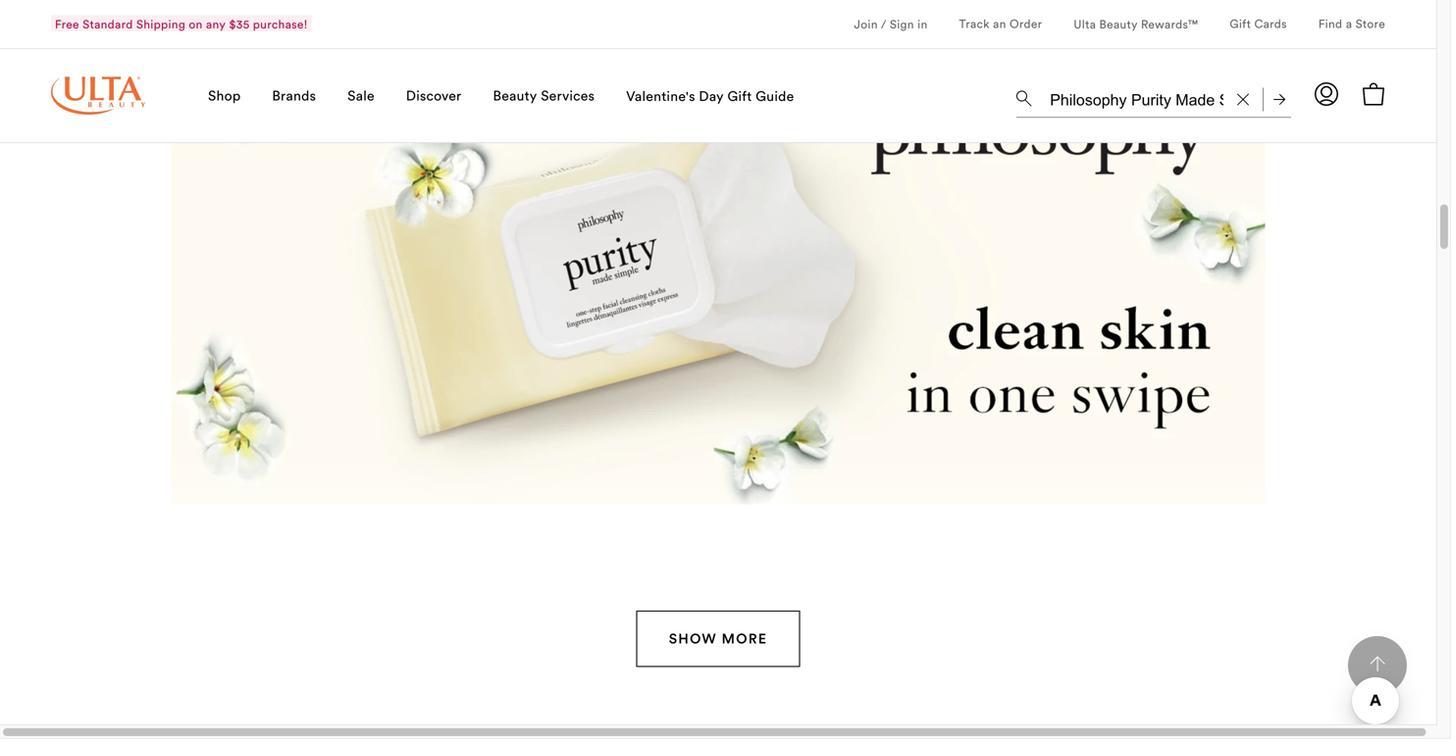 Task type: describe. For each thing, give the bounding box(es) containing it.
brands button
[[272, 48, 316, 143]]

purchase!
[[253, 17, 308, 31]]

find
[[1318, 16, 1343, 31]]

order
[[1010, 16, 1042, 31]]

gift cards
[[1230, 16, 1287, 31]]

cloths
[[564, 18, 607, 34]]

beauty inside beauty services button
[[493, 87, 537, 104]]

track an order link
[[959, 16, 1042, 34]]

join / sign in button
[[854, 0, 928, 48]]

cleansing
[[492, 18, 560, 34]]

0 items in bag image
[[1362, 82, 1385, 106]]

any
[[206, 17, 226, 31]]

free
[[55, 17, 79, 31]]

in
[[917, 17, 928, 31]]

store
[[1356, 16, 1385, 31]]

shipping
[[136, 17, 185, 31]]

find a store
[[1318, 16, 1385, 31]]

show
[[669, 630, 717, 648]]

purity
[[246, 18, 287, 34]]

guide
[[756, 87, 794, 105]]

sale
[[347, 87, 375, 104]]

more
[[722, 630, 768, 648]]

valentine's day gift guide
[[626, 87, 794, 105]]

show more
[[669, 630, 768, 648]]

valentine's
[[626, 87, 695, 105]]

go to ulta beauty homepage image
[[51, 76, 145, 115]]

sign
[[890, 17, 914, 31]]

philosophy
[[164, 18, 242, 34]]

discover
[[406, 87, 462, 104]]

discover button
[[406, 48, 462, 143]]

made
[[291, 18, 329, 34]]

on
[[189, 17, 203, 31]]

facial
[[450, 18, 488, 34]]



Task type: locate. For each thing, give the bounding box(es) containing it.
0 horizontal spatial gift
[[728, 87, 752, 105]]

Search products and more search field
[[1048, 78, 1225, 113]]

1 vertical spatial beauty
[[493, 87, 537, 104]]

brands
[[272, 87, 316, 104]]

simple
[[334, 18, 380, 34]]

beauty services button
[[493, 48, 595, 143]]

a
[[1346, 16, 1352, 31]]

join / sign in
[[854, 17, 928, 31]]

log in to your ulta account image
[[1315, 82, 1338, 106]]

rewards™
[[1141, 17, 1198, 31]]

show more button
[[636, 611, 800, 668]]

gift left the cards
[[1230, 16, 1251, 31]]

1 horizontal spatial beauty
[[1099, 17, 1138, 31]]

beauty left services
[[493, 87, 537, 104]]

clear search image
[[1237, 94, 1249, 106]]

back to top image
[[1370, 657, 1385, 672]]

track an order
[[959, 16, 1042, 31]]

beauty right ulta
[[1099, 17, 1138, 31]]

find a store link
[[1318, 16, 1385, 34]]

ulta
[[1074, 17, 1096, 31]]

services
[[541, 87, 595, 104]]

1 horizontal spatial gift
[[1230, 16, 1251, 31]]

philosophy purity made simple one-step facial cleansing cloths
[[164, 18, 607, 34]]

$35
[[229, 17, 250, 31]]

/
[[881, 17, 887, 31]]

beauty services
[[493, 87, 595, 104]]

track
[[959, 16, 990, 31]]

0 vertical spatial gift
[[1230, 16, 1251, 31]]

day
[[699, 87, 724, 105]]

ulta beauty rewards™
[[1074, 17, 1198, 31]]

step
[[415, 18, 446, 34]]

shop button
[[208, 48, 241, 143]]

None search field
[[1016, 75, 1291, 122]]

join
[[854, 17, 878, 31]]

one-
[[384, 18, 415, 34]]

beauty
[[1099, 17, 1138, 31], [493, 87, 537, 104]]

shop
[[208, 87, 241, 104]]

an
[[993, 16, 1006, 31]]

ulta beauty rewards™ button
[[1074, 0, 1198, 48]]

1 vertical spatial gift
[[728, 87, 752, 105]]

gift cards link
[[1230, 16, 1287, 34]]

sale button
[[347, 48, 375, 143]]

submit image
[[1274, 94, 1285, 106]]

gift right day
[[728, 87, 752, 105]]

gift
[[1230, 16, 1251, 31], [728, 87, 752, 105]]

standard
[[83, 17, 133, 31]]

valentine's day gift guide link
[[626, 87, 794, 107]]

0 horizontal spatial beauty
[[493, 87, 537, 104]]

0 vertical spatial beauty
[[1099, 17, 1138, 31]]

free standard shipping on any $35 purchase!
[[55, 17, 308, 31]]

cards
[[1254, 16, 1287, 31]]

beauty inside ulta beauty rewards™ button
[[1099, 17, 1138, 31]]



Task type: vqa. For each thing, say whether or not it's contained in the screenshot.
status
no



